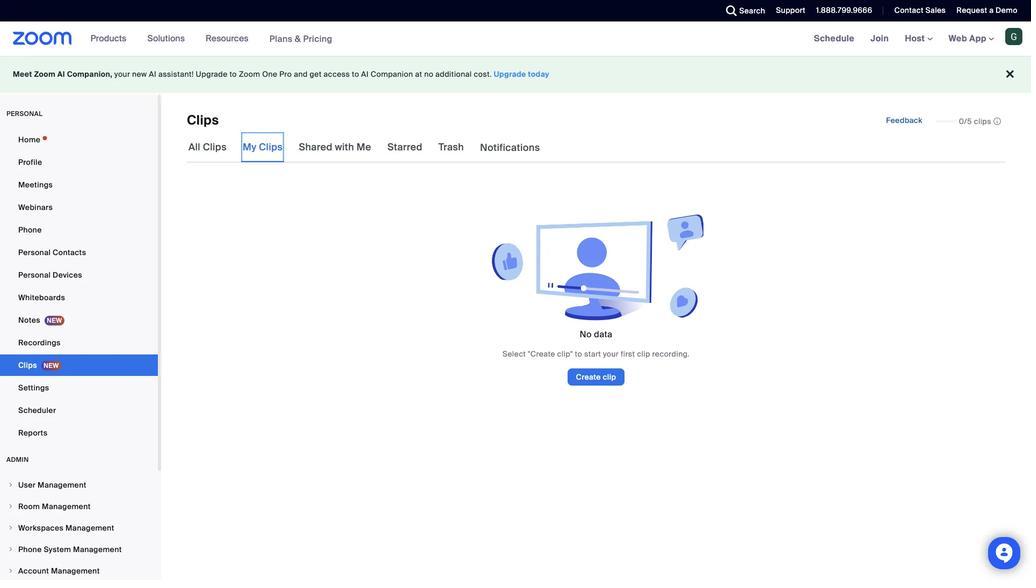 Task type: vqa. For each thing, say whether or not it's contained in the screenshot.
first Edit from the top of the page
no



Task type: locate. For each thing, give the bounding box(es) containing it.
personal for personal devices
[[18, 270, 51, 280]]

ai left companion,
[[57, 69, 65, 79]]

clip
[[637, 349, 650, 359], [603, 372, 616, 382]]

create clip
[[576, 372, 616, 382]]

personal up personal devices
[[18, 248, 51, 257]]

1 ai from the left
[[57, 69, 65, 79]]

phone system management
[[18, 545, 122, 554]]

select "create clip" to start your first clip recording.
[[503, 349, 690, 359]]

devices
[[53, 270, 82, 280]]

starred
[[388, 141, 423, 154]]

to down resources dropdown button in the left top of the page
[[230, 69, 237, 79]]

right image left the account
[[8, 568, 14, 574]]

all clips
[[189, 141, 227, 154]]

management for workspaces management
[[66, 523, 114, 533]]

to right access on the left top
[[352, 69, 359, 79]]

today
[[528, 69, 550, 79]]

notifications
[[480, 141, 540, 154]]

settings
[[18, 383, 49, 393]]

clip right create
[[603, 372, 616, 382]]

4 right image from the top
[[8, 568, 14, 574]]

clip right first
[[637, 349, 650, 359]]

ai right new
[[149, 69, 156, 79]]

right image
[[8, 482, 14, 488], [8, 503, 14, 510], [8, 546, 14, 553], [8, 568, 14, 574]]

1 horizontal spatial your
[[603, 349, 619, 359]]

create clip button
[[568, 369, 625, 386]]

clips up the settings
[[18, 360, 37, 370]]

contact sales
[[895, 5, 946, 15]]

personal
[[6, 110, 43, 118]]

room management menu item
[[0, 496, 158, 517]]

join link
[[863, 21, 897, 56]]

cost.
[[474, 69, 492, 79]]

contact sales link
[[887, 0, 949, 21], [895, 5, 946, 15]]

scheduler link
[[0, 400, 158, 421]]

2 personal from the top
[[18, 270, 51, 280]]

0 vertical spatial your
[[114, 69, 130, 79]]

your left first
[[603, 349, 619, 359]]

right image
[[8, 525, 14, 531]]

management up room management
[[38, 480, 86, 490]]

personal
[[18, 248, 51, 257], [18, 270, 51, 280]]

phone down "webinars"
[[18, 225, 42, 235]]

0 horizontal spatial zoom
[[34, 69, 55, 79]]

system
[[44, 545, 71, 554]]

your
[[114, 69, 130, 79], [603, 349, 619, 359]]

1 vertical spatial clip
[[603, 372, 616, 382]]

your left new
[[114, 69, 130, 79]]

notes link
[[0, 309, 158, 331]]

ai left companion
[[361, 69, 369, 79]]

1 horizontal spatial upgrade
[[494, 69, 526, 79]]

3 right image from the top
[[8, 546, 14, 553]]

ai
[[57, 69, 65, 79], [149, 69, 156, 79], [361, 69, 369, 79]]

management for room management
[[42, 502, 91, 511]]

right image left room
[[8, 503, 14, 510]]

0 vertical spatial personal
[[18, 248, 51, 257]]

select
[[503, 349, 526, 359]]

whiteboards link
[[0, 287, 158, 308]]

meet
[[13, 69, 32, 79]]

all clips tab
[[187, 132, 228, 162]]

1 phone from the top
[[18, 225, 42, 235]]

0 horizontal spatial your
[[114, 69, 130, 79]]

management down room management menu item
[[66, 523, 114, 533]]

upgrade
[[196, 69, 228, 79], [494, 69, 526, 79]]

reports link
[[0, 422, 158, 444]]

to
[[230, 69, 237, 79], [352, 69, 359, 79], [575, 349, 582, 359]]

1 upgrade from the left
[[196, 69, 228, 79]]

support link
[[768, 0, 808, 21], [776, 5, 806, 15]]

home link
[[0, 129, 158, 150]]

right image for room management
[[8, 503, 14, 510]]

all
[[189, 141, 200, 154]]

to right clip" on the right bottom of the page
[[575, 349, 582, 359]]

search
[[740, 6, 766, 16]]

2 horizontal spatial ai
[[361, 69, 369, 79]]

right image inside phone system management menu item
[[8, 546, 14, 553]]

search button
[[718, 0, 768, 21]]

2 zoom from the left
[[239, 69, 260, 79]]

contacts
[[53, 248, 86, 257]]

2 right image from the top
[[8, 503, 14, 510]]

1 vertical spatial phone
[[18, 545, 42, 554]]

products
[[91, 33, 126, 44]]

room
[[18, 502, 40, 511]]

zoom right the meet
[[34, 69, 55, 79]]

settings link
[[0, 377, 158, 399]]

admin menu menu
[[0, 475, 158, 580]]

0/5 clips
[[959, 116, 992, 126]]

1 horizontal spatial clip
[[637, 349, 650, 359]]

banner
[[0, 21, 1031, 56]]

data
[[594, 329, 613, 340]]

workspaces
[[18, 523, 64, 533]]

right image down right image
[[8, 546, 14, 553]]

tabs of clips tab list
[[187, 132, 542, 163]]

web
[[949, 33, 968, 44]]

shared with me tab
[[297, 132, 373, 162]]

upgrade down product information navigation
[[196, 69, 228, 79]]

management down phone system management menu item
[[51, 566, 100, 576]]

no
[[580, 329, 592, 340]]

plans
[[269, 33, 293, 44]]

0 vertical spatial clip
[[637, 349, 650, 359]]

phone for phone system management
[[18, 545, 42, 554]]

personal up whiteboards
[[18, 270, 51, 280]]

shared with me
[[299, 141, 371, 154]]

phone up the account
[[18, 545, 42, 554]]

clip"
[[557, 349, 573, 359]]

0 horizontal spatial upgrade
[[196, 69, 228, 79]]

admin
[[6, 456, 29, 464]]

right image inside room management menu item
[[8, 503, 14, 510]]

recordings link
[[0, 332, 158, 353]]

1 personal from the top
[[18, 248, 51, 257]]

reports
[[18, 428, 48, 438]]

&
[[295, 33, 301, 44]]

with
[[335, 141, 354, 154]]

companion,
[[67, 69, 112, 79]]

0 horizontal spatial ai
[[57, 69, 65, 79]]

phone
[[18, 225, 42, 235], [18, 545, 42, 554]]

1 horizontal spatial ai
[[149, 69, 156, 79]]

right image for user management
[[8, 482, 14, 488]]

0 horizontal spatial clip
[[603, 372, 616, 382]]

right image inside account management menu item
[[8, 568, 14, 574]]

zoom left one
[[239, 69, 260, 79]]

your inside meet zoom ai companion, footer
[[114, 69, 130, 79]]

management inside "menu item"
[[66, 523, 114, 533]]

1 vertical spatial your
[[603, 349, 619, 359]]

zoom logo image
[[13, 32, 72, 45]]

1 right image from the top
[[8, 482, 14, 488]]

personal for personal contacts
[[18, 248, 51, 257]]

schedule
[[814, 33, 855, 44]]

phone inside personal menu menu
[[18, 225, 42, 235]]

upgrade right "cost."
[[494, 69, 526, 79]]

1 vertical spatial personal
[[18, 270, 51, 280]]

phone inside menu item
[[18, 545, 42, 554]]

right image left user
[[8, 482, 14, 488]]

notes
[[18, 315, 40, 325]]

1.888.799.9666 button
[[808, 0, 875, 21], [816, 5, 873, 15]]

zoom
[[34, 69, 55, 79], [239, 69, 260, 79]]

"create
[[528, 349, 555, 359]]

1 horizontal spatial zoom
[[239, 69, 260, 79]]

my clips tab
[[241, 132, 284, 162]]

management up workspaces management
[[42, 502, 91, 511]]

2 phone from the top
[[18, 545, 42, 554]]

clips
[[974, 116, 992, 126]]

profile link
[[0, 151, 158, 173]]

phone link
[[0, 219, 158, 241]]

clips
[[187, 112, 219, 128], [203, 141, 227, 154], [259, 141, 283, 154], [18, 360, 37, 370]]

me
[[357, 141, 371, 154]]

1 horizontal spatial to
[[352, 69, 359, 79]]

0 vertical spatial phone
[[18, 225, 42, 235]]

right image inside user management menu item
[[8, 482, 14, 488]]



Task type: describe. For each thing, give the bounding box(es) containing it.
2 horizontal spatial to
[[575, 349, 582, 359]]

pro
[[280, 69, 292, 79]]

start
[[584, 349, 601, 359]]

and
[[294, 69, 308, 79]]

workspaces management menu item
[[0, 518, 158, 538]]

whiteboards
[[18, 293, 65, 302]]

management for user management
[[38, 480, 86, 490]]

meetings navigation
[[806, 21, 1031, 56]]

clips right the all
[[203, 141, 227, 154]]

meet zoom ai companion, your new ai assistant! upgrade to zoom one pro and get access to ai companion at no additional cost. upgrade today
[[13, 69, 550, 79]]

account
[[18, 566, 49, 576]]

phone system management menu item
[[0, 539, 158, 560]]

resources
[[206, 33, 249, 44]]

profile
[[18, 157, 42, 167]]

user management menu item
[[0, 475, 158, 495]]

resources button
[[206, 21, 253, 56]]

phone for phone
[[18, 225, 42, 235]]

clip inside button
[[603, 372, 616, 382]]

trash tab
[[437, 132, 466, 162]]

shared
[[299, 141, 333, 154]]

home
[[18, 135, 40, 145]]

banner containing products
[[0, 21, 1031, 56]]

solutions
[[147, 33, 185, 44]]

new
[[132, 69, 147, 79]]

webinars
[[18, 203, 53, 212]]

create
[[576, 372, 601, 382]]

recordings
[[18, 338, 61, 348]]

join
[[871, 33, 889, 44]]

sales
[[926, 5, 946, 15]]

no data
[[580, 329, 613, 340]]

recording.
[[652, 349, 690, 359]]

personal devices
[[18, 270, 82, 280]]

meetings link
[[0, 174, 158, 196]]

clips inside personal menu menu
[[18, 360, 37, 370]]

right image for account management
[[8, 568, 14, 574]]

management up account management menu item
[[73, 545, 122, 554]]

additional
[[436, 69, 472, 79]]

feedback button
[[878, 112, 931, 129]]

get
[[310, 69, 322, 79]]

web app button
[[949, 33, 994, 44]]

room management
[[18, 502, 91, 511]]

0 horizontal spatial to
[[230, 69, 237, 79]]

management for account management
[[51, 566, 100, 576]]

host button
[[905, 33, 933, 44]]

request
[[957, 5, 988, 15]]

pricing
[[303, 33, 332, 44]]

web app
[[949, 33, 987, 44]]

my clips
[[243, 141, 283, 154]]

companion
[[371, 69, 413, 79]]

one
[[262, 69, 278, 79]]

personal devices link
[[0, 264, 158, 286]]

account management menu item
[[0, 561, 158, 580]]

my
[[243, 141, 257, 154]]

2 upgrade from the left
[[494, 69, 526, 79]]

profile picture image
[[1006, 28, 1023, 45]]

clips right my
[[259, 141, 283, 154]]

meet zoom ai companion, footer
[[0, 56, 1031, 93]]

a
[[990, 5, 994, 15]]

no
[[424, 69, 434, 79]]

app
[[970, 33, 987, 44]]

assistant!
[[158, 69, 194, 79]]

3 ai from the left
[[361, 69, 369, 79]]

0/5
[[959, 116, 972, 126]]

webinars link
[[0, 197, 158, 218]]

personal menu menu
[[0, 129, 158, 445]]

products button
[[91, 21, 131, 56]]

personal contacts
[[18, 248, 86, 257]]

personal contacts link
[[0, 242, 158, 263]]

plans & pricing
[[269, 33, 332, 44]]

trash
[[439, 141, 464, 154]]

access
[[324, 69, 350, 79]]

contact
[[895, 5, 924, 15]]

request a demo
[[957, 5, 1018, 15]]

clips link
[[0, 355, 158, 376]]

0/5 clips application
[[936, 116, 1001, 127]]

support
[[776, 5, 806, 15]]

feedback
[[886, 116, 923, 125]]

user
[[18, 480, 36, 490]]

product information navigation
[[83, 21, 341, 56]]

1 zoom from the left
[[34, 69, 55, 79]]

starred tab
[[386, 132, 424, 162]]

user management
[[18, 480, 86, 490]]

clips up all clips tab at the left top of the page
[[187, 112, 219, 128]]

at
[[415, 69, 422, 79]]

upgrade today link
[[494, 69, 550, 79]]

solutions button
[[147, 21, 190, 56]]

right image for phone system management
[[8, 546, 14, 553]]

host
[[905, 33, 928, 44]]

demo
[[996, 5, 1018, 15]]

2 ai from the left
[[149, 69, 156, 79]]

scheduler
[[18, 406, 56, 415]]

schedule link
[[806, 21, 863, 56]]

workspaces management
[[18, 523, 114, 533]]



